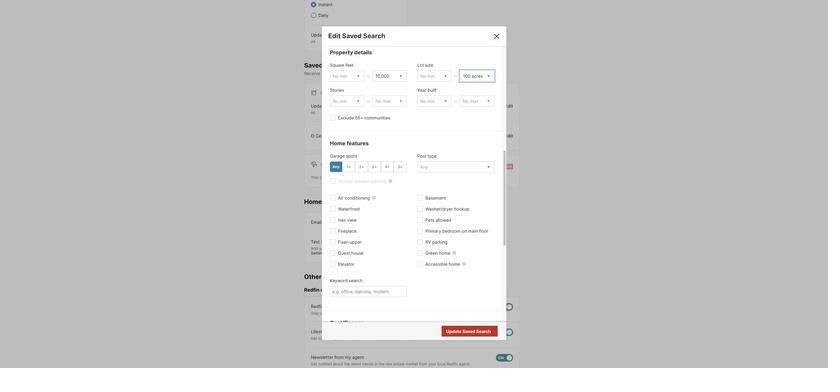 Task type: describe. For each thing, give the bounding box(es) containing it.
for for for sale
[[321, 91, 329, 96]]

stay
[[311, 311, 319, 316]]

tools
[[360, 311, 369, 316]]

(sms)
[[321, 240, 333, 245]]

1
[[341, 133, 343, 139]]

redfin for redfin updates
[[304, 288, 320, 294]]

account settings
[[311, 247, 375, 256]]

insights,
[[328, 337, 343, 342]]

type
[[428, 154, 437, 159]]

your inside newsletter from my agent get notified about the latest trends in the real estate market from your local redfin agent.
[[428, 362, 436, 367]]

agent. inside newsletter from my agent get notified about the latest trends in the real estate market from your local redfin agent.
[[459, 362, 471, 367]]

garage
[[330, 154, 345, 159]]

details
[[354, 49, 372, 56]]

style
[[388, 337, 396, 342]]

no results
[[469, 330, 491, 335]]

updates
[[321, 288, 340, 294]]

year
[[418, 88, 427, 93]]

1 to from the left
[[326, 311, 329, 316]]

lifestyle & tips get local insights, home improvement tips, style and design resources.
[[311, 330, 437, 342]]

local inside newsletter from my agent get notified about the latest trends in the real estate market from your local redfin agent.
[[437, 362, 446, 367]]

exclude
[[338, 115, 354, 121]]

no results button
[[463, 327, 497, 338]]

house
[[351, 251, 364, 256]]

agent. inside redfin news stay up to date on redfin's tools and features, how to buy or sell a home, and connect with an agent.
[[480, 311, 491, 316]]

test
[[331, 133, 340, 139]]

sell
[[420, 311, 426, 316]]

about
[[333, 362, 343, 367]]

accessible home
[[426, 262, 460, 268]]

floor
[[479, 229, 489, 234]]

0 vertical spatial update
[[311, 32, 326, 38]]

update saved search
[[446, 329, 491, 335]]

edit saved search
[[328, 32, 385, 40]]

Instant radio
[[311, 2, 316, 7]]

my
[[345, 355, 351, 361]]

primary bedroom on main floor
[[426, 229, 489, 234]]

3+
[[372, 165, 377, 169]]

air
[[338, 196, 344, 201]]

Daily radio
[[311, 13, 316, 18]]

1 the from the left
[[344, 362, 350, 367]]

upper
[[350, 240, 362, 245]]

size
[[425, 63, 433, 68]]

on for news
[[339, 311, 344, 316]]

agent
[[352, 355, 364, 361]]

property
[[330, 49, 353, 56]]

redfin updates
[[304, 288, 340, 294]]

market
[[406, 362, 418, 367]]

rv
[[426, 240, 431, 245]]

washer/dryer
[[426, 207, 453, 212]]

add
[[311, 247, 318, 251]]

receive
[[304, 71, 320, 76]]

any
[[333, 165, 340, 169]]

for sale
[[321, 91, 341, 96]]

redfin for redfin news stay up to date on redfin's tools and features, how to buy or sell a home, and connect with an agent.
[[311, 304, 324, 310]]

home for accessible home
[[449, 262, 460, 268]]

home tours
[[304, 198, 340, 206]]

2 types from the top
[[327, 104, 339, 109]]

2 update types all from the top
[[311, 104, 339, 115]]

pool type
[[418, 154, 437, 159]]

— for lot size
[[454, 74, 458, 78]]

lifestyle
[[311, 330, 328, 335]]

redfin inside newsletter from my agent get notified about the latest trends in the real estate market from your local redfin agent.
[[447, 362, 458, 367]]

text (sms)
[[311, 240, 333, 245]]

edit for 1st 'edit' button from the top
[[505, 104, 513, 109]]

lot
[[418, 63, 424, 68]]

redfin news stay up to date on redfin's tools and features, how to buy or sell a home, and connect with an agent.
[[311, 304, 491, 316]]

include
[[338, 179, 353, 184]]

rv parking
[[426, 240, 448, 245]]

home for home tours
[[304, 198, 322, 206]]

0 horizontal spatial from
[[335, 355, 344, 361]]

on for searches
[[375, 71, 380, 76]]

— for square feet
[[366, 74, 370, 78]]

green home
[[426, 251, 451, 256]]

local inside lifestyle & tips get local insights, home improvement tips, style and design resources.
[[318, 337, 327, 342]]

property details
[[330, 49, 372, 56]]

resources.
[[418, 337, 437, 342]]

buy
[[408, 311, 414, 316]]

your inside saved searches receive timely notifications based on your preferred search filters.
[[381, 71, 390, 76]]

3+ radio
[[368, 162, 381, 173]]

notifications
[[335, 71, 360, 76]]

edit for second 'edit' button
[[505, 133, 513, 139]]

— for stories
[[366, 99, 370, 104]]

1 vertical spatial update
[[311, 104, 326, 109]]

feet
[[346, 63, 354, 68]]

1 update types all from the top
[[311, 32, 339, 44]]

green
[[426, 251, 438, 256]]

sale
[[330, 91, 341, 96]]

fireplace
[[338, 229, 357, 234]]

has view
[[338, 218, 357, 223]]

account settings link
[[311, 247, 375, 256]]

include outdoor parking
[[338, 179, 387, 184]]

pool
[[418, 154, 426, 159]]

edit saved search element
[[328, 32, 487, 40]]

view
[[347, 218, 357, 223]]

main
[[468, 229, 478, 234]]

you
[[311, 175, 319, 180]]

&
[[329, 330, 332, 335]]

2+ radio
[[355, 162, 368, 173]]

2 to from the left
[[403, 311, 407, 316]]

tours
[[323, 198, 340, 206]]

fixer-
[[338, 240, 350, 245]]

keyword search
[[330, 279, 363, 284]]

basement
[[426, 196, 446, 201]]

and inside lifestyle & tips get local insights, home improvement tips, style and design resources.
[[397, 337, 404, 342]]

guest house
[[338, 251, 364, 256]]

search for edit saved search
[[363, 32, 385, 40]]

settings
[[311, 251, 327, 256]]

for for for rent
[[321, 162, 329, 167]]

1 horizontal spatial parking
[[432, 240, 448, 245]]

update inside button
[[446, 329, 462, 335]]

edit for edit saved search
[[328, 32, 341, 40]]

2 the from the left
[[379, 362, 385, 367]]

elevator
[[338, 262, 355, 268]]

searches inside saved searches receive timely notifications based on your preferred search filters.
[[324, 62, 353, 69]]

home features
[[330, 141, 369, 147]]

search inside saved searches receive timely notifications based on your preferred search filters.
[[412, 71, 425, 76]]



Task type: vqa. For each thing, say whether or not it's contained in the screenshot.
Embed button
no



Task type: locate. For each thing, give the bounding box(es) containing it.
2 horizontal spatial your
[[428, 362, 436, 367]]

newsletter
[[311, 355, 333, 361]]

2 vertical spatial edit
[[505, 133, 513, 139]]

an
[[474, 311, 479, 316]]

latest
[[351, 362, 361, 367]]

home for home features
[[330, 141, 345, 147]]

0 horizontal spatial local
[[318, 337, 327, 342]]

1 horizontal spatial home
[[330, 141, 345, 147]]

2 horizontal spatial on
[[462, 229, 467, 234]]

agent.
[[480, 311, 491, 316], [459, 362, 471, 367]]

0 horizontal spatial home
[[304, 198, 322, 206]]

0 vertical spatial all
[[311, 39, 315, 44]]

0 horizontal spatial search
[[363, 32, 385, 40]]

fixer-upper
[[338, 240, 362, 245]]

search inside button
[[476, 329, 491, 335]]

hookup
[[454, 207, 469, 212]]

1 types from the top
[[327, 32, 339, 38]]

1 horizontal spatial from
[[419, 362, 427, 367]]

home inside edit saved search dialog
[[330, 141, 345, 147]]

primary
[[426, 229, 441, 234]]

1 horizontal spatial searches
[[356, 175, 375, 180]]

your left preferred at top left
[[381, 71, 390, 76]]

2 vertical spatial on
[[339, 311, 344, 316]]

e.g. office, balcony, modern text field
[[332, 290, 404, 295]]

update down for sale
[[311, 104, 326, 109]]

types down for sale
[[327, 104, 339, 109]]

0 vertical spatial search
[[363, 32, 385, 40]]

edit saved search dialog
[[322, 26, 506, 369]]

notified
[[318, 362, 332, 367]]

home for green home
[[439, 251, 451, 256]]

0 vertical spatial your
[[381, 71, 390, 76]]

2 for from the top
[[321, 162, 329, 167]]

0 vertical spatial update types all
[[311, 32, 339, 44]]

el cerrito test 1
[[311, 133, 343, 139]]

on right "based"
[[375, 71, 380, 76]]

get down lifestyle on the bottom of page
[[311, 337, 317, 342]]

1 vertical spatial local
[[437, 362, 446, 367]]

1 vertical spatial agent.
[[459, 362, 471, 367]]

parking up green home
[[432, 240, 448, 245]]

for rent
[[321, 162, 342, 167]]

on inside saved searches receive timely notifications based on your preferred search filters.
[[375, 71, 380, 76]]

search inside dialog
[[349, 279, 363, 284]]

in inside newsletter from my agent get notified about the latest trends in the real estate market from your local redfin agent.
[[375, 362, 378, 367]]

keyword
[[330, 279, 348, 284]]

to right 'up' on the bottom of page
[[326, 311, 329, 316]]

has
[[338, 218, 346, 223]]

1 vertical spatial home
[[304, 198, 322, 206]]

saved
[[342, 32, 362, 40], [304, 62, 323, 69], [343, 175, 355, 180], [463, 329, 475, 335]]

the down my
[[344, 362, 350, 367]]

cost/finance
[[330, 320, 364, 327]]

home right insights,
[[344, 337, 354, 342]]

searches
[[324, 62, 353, 69], [356, 175, 375, 180]]

0 vertical spatial redfin
[[304, 288, 320, 294]]

year built
[[418, 88, 437, 93]]

text
[[311, 240, 320, 245]]

create
[[328, 175, 341, 180]]

0 horizontal spatial parking
[[371, 179, 387, 184]]

0 horizontal spatial to
[[326, 311, 329, 316]]

get inside lifestyle & tips get local insights, home improvement tips, style and design resources.
[[311, 337, 317, 342]]

None checkbox
[[496, 355, 513, 362]]

0 vertical spatial home
[[330, 141, 345, 147]]

0 vertical spatial home
[[439, 251, 451, 256]]

home down test
[[330, 141, 345, 147]]

get inside newsletter from my agent get notified about the latest trends in the real estate market from your local redfin agent.
[[311, 362, 317, 367]]

design
[[405, 337, 417, 342]]

1 vertical spatial in
[[375, 362, 378, 367]]

el
[[311, 133, 315, 139]]

— for year built
[[454, 99, 458, 104]]

home right "accessible"
[[449, 262, 460, 268]]

saved inside saved searches receive timely notifications based on your preferred search filters.
[[304, 62, 323, 69]]

1 horizontal spatial on
[[375, 71, 380, 76]]

the left "real"
[[379, 362, 385, 367]]

2+
[[359, 165, 364, 169]]

update down "daily" "option"
[[311, 32, 326, 38]]

1 horizontal spatial the
[[379, 362, 385, 367]]

search right no
[[476, 329, 491, 335]]

1+ radio
[[342, 162, 355, 173]]

for
[[321, 91, 329, 96], [321, 162, 329, 167]]

your up settings
[[319, 247, 327, 251]]

option group
[[330, 162, 407, 173]]

list box
[[330, 71, 364, 82], [373, 71, 407, 82], [418, 71, 452, 82], [460, 71, 494, 82], [330, 96, 364, 107], [373, 96, 407, 107], [418, 96, 452, 107], [460, 96, 494, 107], [418, 162, 494, 173]]

on right "date"
[[339, 311, 344, 316]]

home up accessible home
[[439, 251, 451, 256]]

features
[[347, 141, 369, 147]]

home left tours
[[304, 198, 322, 206]]

2 horizontal spatial and
[[442, 311, 449, 316]]

instant
[[319, 2, 333, 7]]

1 horizontal spatial search
[[476, 329, 491, 335]]

on left the main
[[462, 229, 467, 234]]

2 vertical spatial redfin
[[447, 362, 458, 367]]

0 horizontal spatial your
[[319, 247, 327, 251]]

air conditioning
[[338, 196, 370, 201]]

0 horizontal spatial on
[[339, 311, 344, 316]]

update types all
[[311, 32, 339, 44], [311, 104, 339, 115]]

home
[[439, 251, 451, 256], [449, 262, 460, 268], [344, 337, 354, 342]]

2 vertical spatial your
[[428, 362, 436, 367]]

features,
[[378, 311, 393, 316]]

1 horizontal spatial local
[[437, 362, 446, 367]]

0 horizontal spatial search
[[349, 279, 363, 284]]

or
[[415, 311, 419, 316]]

1 get from the top
[[311, 337, 317, 342]]

1 vertical spatial redfin
[[311, 304, 324, 310]]

1 horizontal spatial to
[[403, 311, 407, 316]]

update types all up the property
[[311, 32, 339, 44]]

1 vertical spatial search
[[476, 329, 491, 335]]

all down "daily" "option"
[[311, 39, 315, 44]]

searches down 2+ radio on the top of page
[[356, 175, 375, 180]]

0 vertical spatial for
[[321, 91, 329, 96]]

1 vertical spatial from
[[419, 362, 427, 367]]

0 horizontal spatial the
[[344, 362, 350, 367]]

edit inside dialog
[[328, 32, 341, 40]]

in down upper
[[355, 247, 358, 251]]

your right market
[[428, 362, 436, 367]]

on inside edit saved search dialog
[[462, 229, 467, 234]]

1 vertical spatial edit button
[[505, 133, 513, 139]]

55+
[[355, 115, 363, 121]]

home inside lifestyle & tips get local insights, home improvement tips, style and design resources.
[[344, 337, 354, 342]]

saved inside update saved search button
[[463, 329, 475, 335]]

garage spots
[[330, 154, 357, 159]]

1 vertical spatial types
[[327, 104, 339, 109]]

None checkbox
[[496, 304, 513, 311], [496, 329, 513, 337], [496, 304, 513, 311], [496, 329, 513, 337]]

1 vertical spatial get
[[311, 362, 317, 367]]

local
[[318, 337, 327, 342], [437, 362, 446, 367]]

guest
[[338, 251, 350, 256]]

bedroom
[[442, 229, 461, 234]]

other emails
[[304, 274, 343, 281]]

in
[[355, 247, 358, 251], [375, 362, 378, 367]]

1 horizontal spatial agent.
[[480, 311, 491, 316]]

0 vertical spatial in
[[355, 247, 358, 251]]

update left no
[[446, 329, 462, 335]]

2 vertical spatial update
[[446, 329, 462, 335]]

accessible
[[426, 262, 448, 268]]

results
[[476, 330, 491, 335]]

1 vertical spatial on
[[462, 229, 467, 234]]

4+ radio
[[381, 162, 394, 173]]

types up the property
[[327, 32, 339, 38]]

emails
[[323, 274, 343, 281]]

from up about
[[335, 355, 344, 361]]

0 vertical spatial searches
[[324, 62, 353, 69]]

other
[[304, 274, 322, 281]]

search up e.g. office, balcony, modern text field on the bottom left
[[349, 279, 363, 284]]

lot size
[[418, 63, 433, 68]]

0 vertical spatial from
[[335, 355, 344, 361]]

and right tools
[[370, 311, 377, 316]]

update types all down for sale
[[311, 104, 339, 115]]

1 vertical spatial home
[[449, 262, 460, 268]]

2 vertical spatial home
[[344, 337, 354, 342]]

1 horizontal spatial search
[[412, 71, 425, 76]]

1 horizontal spatial in
[[375, 362, 378, 367]]

4+
[[385, 165, 390, 169]]

and
[[370, 311, 377, 316], [442, 311, 449, 316], [397, 337, 404, 342]]

the
[[344, 362, 350, 367], [379, 362, 385, 367]]

2 edit button from the top
[[505, 133, 513, 139]]

0 horizontal spatial agent.
[[459, 362, 471, 367]]

0 vertical spatial agent.
[[480, 311, 491, 316]]

1 vertical spatial your
[[319, 247, 327, 251]]

0 horizontal spatial in
[[355, 247, 358, 251]]

parking down 3+ option
[[371, 179, 387, 184]]

from right market
[[419, 362, 427, 367]]

parking
[[371, 179, 387, 184], [432, 240, 448, 245]]

1 vertical spatial update types all
[[311, 104, 339, 115]]

washer/dryer hookup
[[426, 207, 469, 212]]

improvement
[[355, 337, 378, 342]]

daily
[[319, 13, 329, 18]]

searching
[[388, 175, 408, 180]]

stories
[[330, 88, 344, 93]]

0 vertical spatial edit button
[[505, 103, 513, 115]]

exclude 55+ communities
[[338, 115, 390, 121]]

search down the lot
[[412, 71, 425, 76]]

to left the buy
[[403, 311, 407, 316]]

1 horizontal spatial your
[[381, 71, 390, 76]]

1+
[[347, 165, 351, 169]]

on inside redfin news stay up to date on redfin's tools and features, how to buy or sell a home, and connect with an agent.
[[339, 311, 344, 316]]

0 vertical spatial local
[[318, 337, 327, 342]]

connect
[[450, 311, 465, 316]]

1 vertical spatial parking
[[432, 240, 448, 245]]

0 horizontal spatial searches
[[324, 62, 353, 69]]

all up el
[[311, 111, 315, 115]]

real
[[386, 362, 392, 367]]

saved searches receive timely notifications based on your preferred search filters.
[[304, 62, 439, 76]]

0 vertical spatial types
[[327, 32, 339, 38]]

a
[[427, 311, 429, 316]]

preferred
[[392, 71, 411, 76]]

redfin inside redfin news stay up to date on redfin's tools and features, how to buy or sell a home, and connect with an agent.
[[311, 304, 324, 310]]

5+ radio
[[394, 162, 407, 173]]

tips,
[[379, 337, 387, 342]]

1 vertical spatial edit
[[505, 104, 513, 109]]

0 horizontal spatial and
[[370, 311, 377, 316]]

for left rent
[[321, 162, 329, 167]]

search up "details"
[[363, 32, 385, 40]]

outdoor
[[354, 179, 370, 184]]

search
[[412, 71, 425, 76], [349, 279, 363, 284]]

1 vertical spatial for
[[321, 162, 329, 167]]

based
[[361, 71, 374, 76]]

built
[[428, 88, 437, 93]]

1 vertical spatial searches
[[356, 175, 375, 180]]

0 vertical spatial search
[[412, 71, 425, 76]]

date
[[330, 311, 338, 316]]

1 edit button from the top
[[505, 103, 513, 115]]

5+
[[398, 165, 403, 169]]

allowed
[[436, 218, 451, 223]]

search for update saved search
[[476, 329, 491, 335]]

for left sale
[[321, 91, 329, 96]]

0 vertical spatial on
[[375, 71, 380, 76]]

2 all from the top
[[311, 111, 315, 115]]

0 vertical spatial parking
[[371, 179, 387, 184]]

1 vertical spatial search
[[349, 279, 363, 284]]

1 vertical spatial all
[[311, 111, 315, 115]]

in right trends
[[375, 362, 378, 367]]

searches up 'notifications'
[[324, 62, 353, 69]]

option group containing any
[[330, 162, 407, 173]]

1 all from the top
[[311, 39, 315, 44]]

1 for from the top
[[321, 91, 329, 96]]

0 vertical spatial edit
[[328, 32, 341, 40]]

get
[[311, 337, 317, 342], [311, 362, 317, 367]]

Any radio
[[330, 162, 343, 173]]

can
[[320, 175, 327, 180]]

get down the newsletter
[[311, 362, 317, 367]]

and right style
[[397, 337, 404, 342]]

search
[[363, 32, 385, 40], [476, 329, 491, 335]]

and right home,
[[442, 311, 449, 316]]

communities
[[365, 115, 390, 121]]

1 horizontal spatial and
[[397, 337, 404, 342]]

0 vertical spatial get
[[311, 337, 317, 342]]

option group inside edit saved search dialog
[[330, 162, 407, 173]]

tips
[[333, 330, 341, 335]]

2 get from the top
[[311, 362, 317, 367]]



